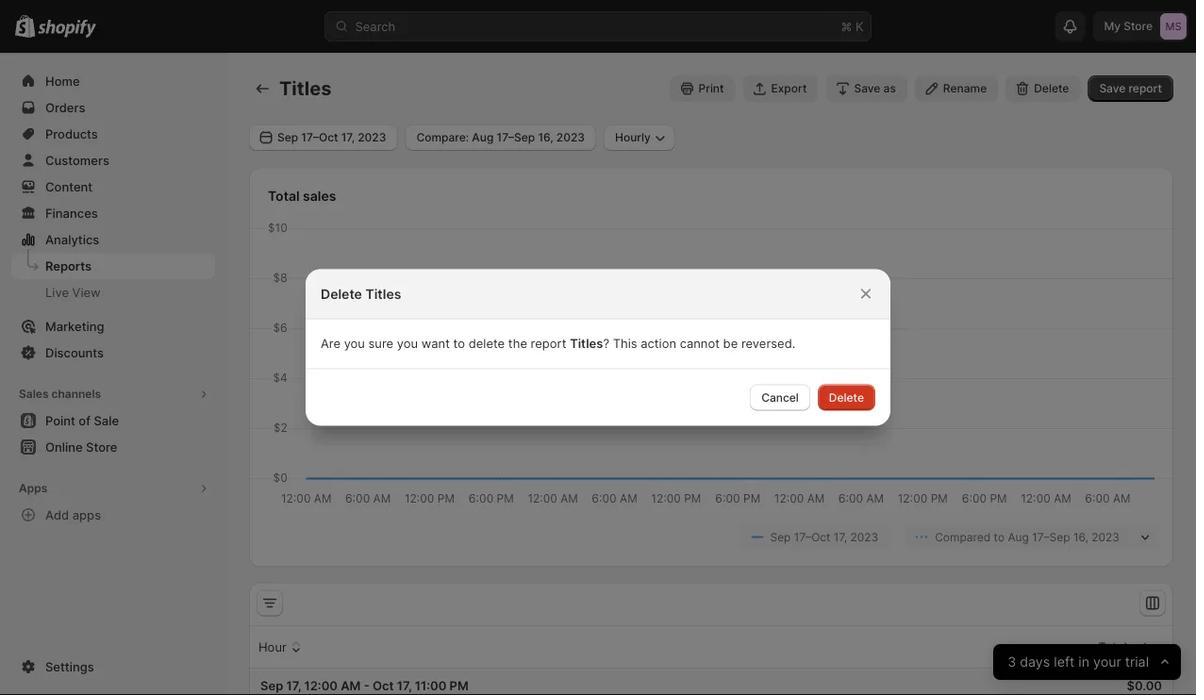 Task type: locate. For each thing, give the bounding box(es) containing it.
save for save report
[[1100, 82, 1126, 95]]

2 vertical spatial titles
[[570, 337, 604, 351]]

settings link
[[11, 654, 215, 681]]

are you sure you want to delete the report titles ? this action cannot be reversed.
[[321, 337, 796, 351]]

1 you from the left
[[344, 337, 365, 351]]

sales
[[303, 188, 336, 204], [1131, 640, 1161, 655]]

as
[[884, 82, 897, 95]]

1 horizontal spatial 17,
[[397, 679, 412, 693]]

1 horizontal spatial you
[[397, 337, 418, 351]]

0 horizontal spatial sep
[[261, 679, 283, 693]]

0 horizontal spatial delete button
[[818, 385, 876, 411]]

?
[[604, 337, 610, 351]]

1 vertical spatial sep
[[261, 679, 283, 693]]

export button
[[743, 76, 819, 102]]

1 vertical spatial titles
[[366, 286, 402, 302]]

home link
[[11, 68, 215, 94]]

save report
[[1100, 82, 1163, 95]]

0 horizontal spatial total sales
[[268, 188, 336, 204]]

total sales
[[268, 188, 336, 204], [1099, 640, 1161, 655]]

1 horizontal spatial 2023
[[1092, 530, 1120, 544]]

print button
[[671, 76, 736, 102]]

hour button
[[256, 630, 308, 665]]

sep down hour
[[261, 679, 283, 693]]

view
[[72, 285, 101, 300]]

17, left 12:00
[[286, 679, 301, 693]]

compared
[[936, 530, 991, 544]]

0 vertical spatial sep
[[771, 530, 791, 544]]

total
[[268, 188, 300, 204], [1099, 640, 1128, 655]]

to left aug
[[995, 530, 1005, 544]]

0 vertical spatial to
[[454, 337, 465, 351]]

save as
[[855, 82, 897, 95]]

2 horizontal spatial delete
[[1035, 82, 1070, 95]]

17–sep
[[1033, 530, 1071, 544]]

cannot
[[680, 337, 720, 351]]

1 vertical spatial delete
[[321, 286, 362, 302]]

2023 right 16,
[[1092, 530, 1120, 544]]

pm
[[450, 679, 469, 693]]

sales channels
[[19, 387, 101, 401]]

1 vertical spatial total
[[1099, 640, 1128, 655]]

1 horizontal spatial total
[[1099, 640, 1128, 655]]

apps
[[19, 482, 47, 496]]

17, right oct
[[397, 679, 412, 693]]

0 horizontal spatial delete
[[321, 286, 362, 302]]

you right sure
[[397, 337, 418, 351]]

reports
[[45, 259, 92, 273]]

discounts
[[45, 345, 104, 360]]

sales channels button
[[11, 381, 215, 408]]

2 vertical spatial delete
[[830, 391, 865, 404]]

0 horizontal spatial 17,
[[286, 679, 301, 693]]

live view
[[45, 285, 101, 300]]

1 vertical spatial to
[[995, 530, 1005, 544]]

1 horizontal spatial save
[[1100, 82, 1126, 95]]

-
[[364, 679, 370, 693]]

1 horizontal spatial delete button
[[1006, 76, 1081, 102]]

0 horizontal spatial to
[[454, 337, 465, 351]]

1 horizontal spatial sales
[[1131, 640, 1161, 655]]

0 horizontal spatial save
[[855, 82, 881, 95]]

delete button
[[1006, 76, 1081, 102], [818, 385, 876, 411]]

shopify image
[[38, 19, 97, 38]]

to right want
[[454, 337, 465, 351]]

add apps button
[[11, 502, 215, 529]]

1 horizontal spatial delete
[[830, 391, 865, 404]]

be
[[724, 337, 738, 351]]

k
[[856, 19, 864, 34]]

0 vertical spatial report
[[1129, 82, 1163, 95]]

2 horizontal spatial 17,
[[834, 530, 848, 544]]

1 vertical spatial report
[[531, 337, 567, 351]]

0 horizontal spatial sales
[[303, 188, 336, 204]]

2023
[[851, 530, 879, 544], [1092, 530, 1120, 544]]

delete left save report
[[1035, 82, 1070, 95]]

1 2023 from the left
[[851, 530, 879, 544]]

0 horizontal spatial you
[[344, 337, 365, 351]]

delete up are at left
[[321, 286, 362, 302]]

save
[[855, 82, 881, 95], [1100, 82, 1126, 95]]

you
[[344, 337, 365, 351], [397, 337, 418, 351]]

titles
[[279, 77, 332, 100], [366, 286, 402, 302], [570, 337, 604, 351]]

17, right 17–oct
[[834, 530, 848, 544]]

1 horizontal spatial sep
[[771, 530, 791, 544]]

1 horizontal spatial total sales
[[1099, 640, 1161, 655]]

to
[[454, 337, 465, 351], [995, 530, 1005, 544]]

want
[[422, 337, 450, 351]]

delete
[[1035, 82, 1070, 95], [321, 286, 362, 302], [830, 391, 865, 404]]

1 horizontal spatial to
[[995, 530, 1005, 544]]

sep for sep 17–oct 17, 2023
[[771, 530, 791, 544]]

0 horizontal spatial 2023
[[851, 530, 879, 544]]

0 horizontal spatial total
[[268, 188, 300, 204]]

sep
[[771, 530, 791, 544], [261, 679, 283, 693]]

1 vertical spatial sales
[[1131, 640, 1161, 655]]

2023 right 17–oct
[[851, 530, 879, 544]]

0 horizontal spatial report
[[531, 337, 567, 351]]

report
[[1129, 82, 1163, 95], [531, 337, 567, 351]]

0 vertical spatial titles
[[279, 77, 332, 100]]

delete button right rename
[[1006, 76, 1081, 102]]

settings
[[45, 660, 94, 674]]

1 horizontal spatial report
[[1129, 82, 1163, 95]]

delete right cancel
[[830, 391, 865, 404]]

live
[[45, 285, 69, 300]]

2 save from the left
[[1100, 82, 1126, 95]]

delete button right 'cancel' button
[[818, 385, 876, 411]]

you right are at left
[[344, 337, 365, 351]]

save for save as
[[855, 82, 881, 95]]

17,
[[834, 530, 848, 544], [286, 679, 301, 693], [397, 679, 412, 693]]

sales inside 'button'
[[1131, 640, 1161, 655]]

report inside delete titles dialog
[[531, 337, 567, 351]]

2 you from the left
[[397, 337, 418, 351]]

1 vertical spatial total sales
[[1099, 640, 1161, 655]]

reports link
[[11, 253, 215, 279]]

action
[[641, 337, 677, 351]]

total sales button
[[1078, 630, 1164, 665]]

this
[[613, 337, 638, 351]]

1 save from the left
[[855, 82, 881, 95]]

sep left 17–oct
[[771, 530, 791, 544]]

report inside save report button
[[1129, 82, 1163, 95]]

are
[[321, 337, 341, 351]]



Task type: vqa. For each thing, say whether or not it's contained in the screenshot.
checkouts to the left
no



Task type: describe. For each thing, give the bounding box(es) containing it.
rename
[[944, 82, 988, 95]]

hour
[[259, 640, 287, 655]]

total inside 'button'
[[1099, 640, 1128, 655]]

apps
[[72, 508, 101, 522]]

save as button
[[826, 76, 908, 102]]

print
[[699, 82, 724, 95]]

add apps
[[45, 508, 101, 522]]

$0.00
[[1128, 679, 1163, 693]]

home
[[45, 74, 80, 88]]

export
[[772, 82, 807, 95]]

to inside delete titles dialog
[[454, 337, 465, 351]]

12:00
[[304, 679, 338, 693]]

am
[[341, 679, 361, 693]]

aug
[[1009, 530, 1030, 544]]

1 horizontal spatial titles
[[366, 286, 402, 302]]

16,
[[1074, 530, 1089, 544]]

total sales inside 'button'
[[1099, 640, 1161, 655]]

0 horizontal spatial titles
[[279, 77, 332, 100]]

⌘
[[841, 19, 853, 34]]

reversed.
[[742, 337, 796, 351]]

sure
[[369, 337, 394, 351]]

add
[[45, 508, 69, 522]]

0 vertical spatial delete
[[1035, 82, 1070, 95]]

discounts link
[[11, 340, 215, 366]]

oct
[[373, 679, 394, 693]]

sep for sep 17, 12:00 am - oct 17, 11:00 pm
[[261, 679, 283, 693]]

the
[[509, 337, 528, 351]]

delete titles
[[321, 286, 402, 302]]

save report button
[[1089, 76, 1174, 102]]

⌘ k
[[841, 19, 864, 34]]

live view link
[[11, 279, 215, 306]]

0 vertical spatial delete button
[[1006, 76, 1081, 102]]

0 vertical spatial sales
[[303, 188, 336, 204]]

0 vertical spatial total sales
[[268, 188, 336, 204]]

analytics
[[45, 232, 99, 247]]

search
[[355, 19, 396, 34]]

sep 17, 12:00 am - oct 17, 11:00 pm
[[261, 679, 469, 693]]

delete
[[469, 337, 505, 351]]

cancel button
[[751, 385, 811, 411]]

11:00
[[415, 679, 447, 693]]

rename button
[[915, 76, 999, 102]]

apps button
[[11, 476, 215, 502]]

1 vertical spatial delete button
[[818, 385, 876, 411]]

channels
[[51, 387, 101, 401]]

compared to aug 17–sep 16, 2023
[[936, 530, 1120, 544]]

2 horizontal spatial titles
[[570, 337, 604, 351]]

delete titles dialog
[[0, 269, 1197, 426]]

sep 17–oct 17, 2023
[[771, 530, 879, 544]]

2 2023 from the left
[[1092, 530, 1120, 544]]

0 vertical spatial total
[[268, 188, 300, 204]]

17–oct
[[795, 530, 831, 544]]

cancel
[[762, 391, 799, 404]]

analytics link
[[11, 227, 215, 253]]

sales
[[19, 387, 49, 401]]



